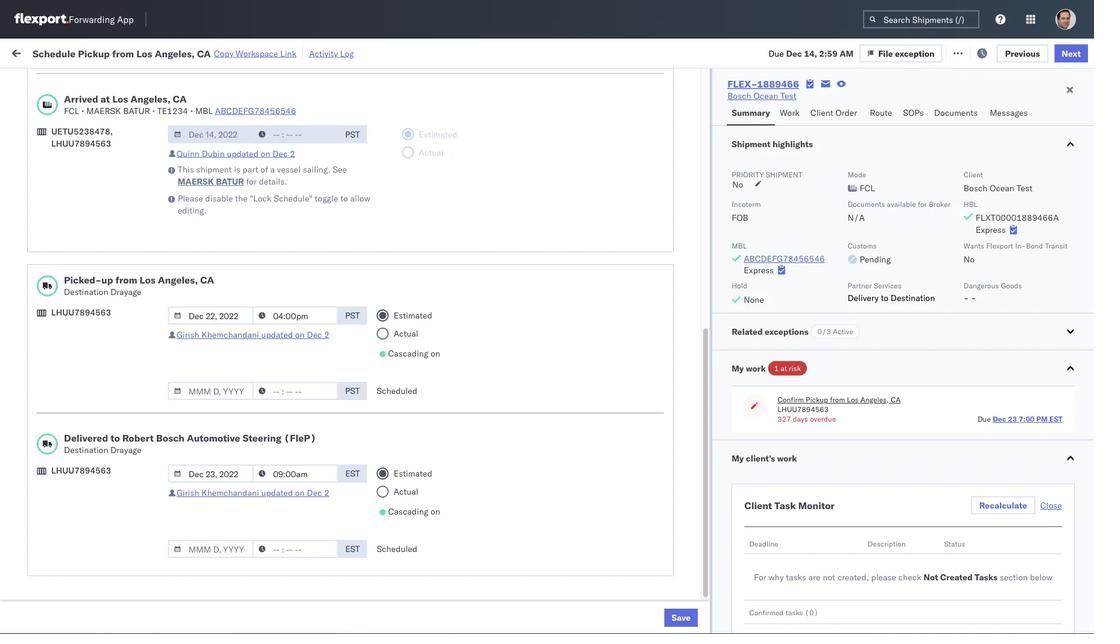 Task type: locate. For each thing, give the bounding box(es) containing it.
1 horizontal spatial •
[[152, 105, 155, 116]]

3 mmm d, yyyy text field from the top
[[168, 540, 254, 558]]

1 horizontal spatial my work
[[732, 363, 766, 373]]

schedule pickup from los angeles, ca
[[28, 167, 163, 190], [28, 194, 163, 217], [28, 247, 163, 270], [28, 380, 163, 402], [28, 459, 163, 482]]

1 11:30 pm est, jan 23, 2023 from the top
[[194, 413, 307, 424]]

5, for schedule delivery appointment link for 2:59 am edt, nov 5, 2022
[[269, 148, 277, 158]]

los inside confirm pickup from los angeles, ca lhuu7894563
[[847, 395, 859, 404]]

nyku9743990 up why
[[743, 545, 803, 556]]

confirm delivery link down confirm pickup from rotterdam, netherlands
[[28, 598, 92, 610]]

1 vertical spatial gaurav jawla
[[973, 174, 1023, 185]]

2:59 am edt, nov 5, 2022 up part
[[194, 148, 300, 158]]

cascading on for picked-up from los angeles, ca
[[388, 348, 440, 359]]

destination inside delivered to robert bosch automotive steering (flep) destination drayage
[[64, 445, 108, 455]]

mbl up the 3:00
[[195, 105, 213, 116]]

2022 down "2:59 am est, dec 14, 2022"
[[283, 333, 304, 344]]

0 vertical spatial rotterdam,
[[114, 433, 157, 443]]

my work
[[12, 44, 66, 60], [732, 363, 766, 373]]

mmm d, yyyy text field for automotive
[[168, 465, 254, 483]]

0 vertical spatial 3,
[[268, 572, 276, 583]]

1 horizontal spatial due
[[978, 414, 991, 424]]

work right import
[[131, 47, 152, 57]]

nov right the
[[251, 201, 267, 211]]

0 horizontal spatial numbers
[[743, 103, 773, 113]]

2 lhuu7894563, from the top
[[743, 333, 806, 344]]

confirm
[[28, 327, 59, 337], [28, 359, 59, 370], [778, 395, 804, 404], [28, 566, 59, 576], [28, 598, 59, 609]]

2023
[[282, 386, 302, 397], [286, 413, 307, 424], [286, 440, 307, 450], [282, 466, 302, 477], [286, 493, 307, 503], [281, 546, 302, 556], [278, 572, 299, 583], [278, 599, 299, 609]]

23, for rotterdam,
[[271, 440, 284, 450]]

0 vertical spatial schedule pickup from rotterdam, netherlands button
[[28, 432, 171, 458]]

schedule delivery appointment link up 'delivered'
[[28, 412, 148, 424]]

-- : -- -- text field
[[253, 306, 338, 325], [253, 382, 338, 400], [253, 465, 338, 483]]

1 vertical spatial -- : -- -- text field
[[253, 382, 338, 400]]

updated for ca
[[261, 329, 293, 340]]

0 vertical spatial khemchandani
[[202, 329, 259, 340]]

3 hlxu8034992 from the top
[[871, 200, 930, 211]]

edt, up the is
[[231, 148, 249, 158]]

2 2:00 from the top
[[194, 572, 213, 583]]

0 horizontal spatial maersk
[[86, 105, 121, 116]]

0 horizontal spatial batur
[[123, 105, 150, 116]]

ca inside arrived at los angeles, ca fcl • maersk batur • te1234 • mbl abcdefg78456546
[[173, 93, 187, 105]]

2 horizontal spatial •
[[190, 105, 193, 116]]

upload customs clearance documents up confirm pickup from los angeles, ca at the left bottom of the page
[[28, 274, 132, 296]]

rotterdam, for 2:00 am est, feb 3, 2023
[[109, 566, 152, 576]]

gaurav jawla
[[973, 121, 1023, 132], [973, 174, 1023, 185], [973, 227, 1023, 238]]

ocean
[[754, 90, 778, 101], [369, 121, 394, 132], [369, 148, 394, 158], [474, 148, 498, 158], [990, 183, 1015, 193], [369, 201, 394, 211], [369, 254, 394, 264], [474, 254, 498, 264], [552, 254, 577, 264], [369, 307, 394, 317], [369, 333, 394, 344], [369, 386, 394, 397], [369, 413, 394, 424], [369, 466, 394, 477], [369, 493, 394, 503], [369, 519, 394, 530], [369, 546, 394, 556], [369, 572, 394, 583], [369, 599, 394, 609]]

am down 2:00 am est, nov 9, 2022
[[215, 307, 229, 317]]

schedule pickup from los angeles, ca button
[[28, 167, 171, 192], [28, 193, 171, 219], [28, 246, 171, 272], [28, 379, 171, 405], [28, 459, 171, 484]]

khemchandani down "2:59 am est, dec 14, 2022"
[[202, 329, 259, 340]]

0 vertical spatial flex-2130384
[[666, 519, 729, 530]]

at inside arrived at los angeles, ca fcl • maersk batur • te1234 • mbl abcdefg78456546
[[101, 93, 110, 105]]

gaurav for test123456
[[973, 174, 1000, 185]]

3 resize handle column header from the left
[[349, 94, 363, 634]]

1 vertical spatial 2:00
[[194, 572, 213, 583]]

rotterdam, inside confirm pickup from rotterdam, netherlands
[[109, 566, 152, 576]]

2:59 down maersk batur link
[[194, 201, 213, 211]]

due for due dec 14, 2:59 am
[[769, 48, 784, 58]]

0 vertical spatial feb
[[251, 572, 266, 583]]

activity log button
[[309, 46, 354, 61]]

0 vertical spatial zimu3048342
[[822, 519, 879, 530]]

flex-1846748 button
[[647, 144, 731, 161], [647, 144, 731, 161], [647, 171, 731, 188], [647, 171, 731, 188], [647, 198, 731, 214], [647, 198, 731, 214], [647, 224, 731, 241], [647, 224, 731, 241], [647, 251, 731, 268], [647, 251, 731, 268], [647, 277, 731, 294], [647, 277, 731, 294]]

2:00 for 2:00 am est, feb 3, 2023
[[194, 572, 213, 583]]

2022 right 9,
[[279, 280, 299, 291]]

2022 for "schedule delivery appointment" button related to 2:59 am est, dec 14, 2022
[[284, 307, 305, 317]]

nov left a
[[251, 174, 267, 185]]

lhuu7894563, uetu5238478 down exceptions
[[743, 360, 867, 370]]

0 horizontal spatial 7:00
[[194, 333, 213, 344]]

shipment for this
[[196, 164, 232, 175]]

schedule pickup from los angeles, ca copy workspace link
[[33, 47, 297, 59]]

2130384
[[692, 519, 729, 530], [692, 546, 729, 556]]

angeles, inside confirm pickup from los angeles, ca
[[125, 327, 158, 337]]

mmm d, yyyy text field up 7:00 pm est, dec 23, 2022
[[168, 306, 254, 325]]

flex-2130387
[[666, 413, 729, 424], [666, 440, 729, 450], [666, 493, 729, 503], [666, 572, 729, 583], [666, 599, 729, 609]]

jan left 13,
[[251, 386, 264, 397]]

schedule pickup from rotterdam, netherlands for 8:30
[[28, 539, 157, 562]]

schedule pickup from los angeles, ca link for first schedule pickup from los angeles, ca button
[[28, 167, 171, 191]]

2 drayage from the top
[[110, 445, 142, 455]]

0 vertical spatial 2130384
[[692, 519, 729, 530]]

quinn dubin updated on dec 2 button
[[177, 148, 295, 159]]

schedule delivery appointment for 2:59 am est, dec 14, 2022
[[28, 306, 148, 317]]

work up by:
[[35, 44, 66, 60]]

11:30 up 2:59 am est, jan 25, 2023
[[194, 440, 218, 450]]

schedule delivery appointment
[[28, 147, 148, 157], [28, 227, 148, 237], [28, 306, 148, 317], [28, 412, 148, 423], [28, 519, 148, 529]]

maeu9408431 for schedule delivery appointment
[[822, 413, 883, 424]]

23, up the steering
[[271, 413, 284, 424]]

2 actual from the top
[[394, 486, 419, 497]]

2 vertical spatial work
[[777, 453, 797, 463]]

2:59 down the 3:00
[[194, 148, 213, 158]]

23, for los
[[268, 333, 281, 344]]

schedule delivery appointment up the picked-
[[28, 227, 148, 237]]

confirm pickup from los angeles, ca
[[28, 327, 158, 349]]

1 vertical spatial upload customs clearance documents
[[28, 274, 132, 296]]

2:59 am edt, nov 5, 2022 up the
[[194, 174, 300, 185]]

1 karl from the top
[[630, 413, 645, 424]]

est, down "2:59 am est, dec 14, 2022"
[[230, 333, 248, 344]]

4 flex-1846748 from the top
[[666, 227, 729, 238]]

pickup for schedule pickup from los angeles, ca link corresponding to 2nd schedule pickup from los angeles, ca button from the bottom
[[66, 380, 92, 390]]

1 vertical spatial scheduled
[[377, 544, 417, 554]]

message
[[162, 47, 195, 57]]

client inside button
[[811, 107, 834, 118]]

0 vertical spatial cascading on
[[388, 348, 440, 359]]

3 integration test account - karl lagerfeld from the top
[[526, 493, 683, 503]]

2 schedule pickup from rotterdam, netherlands link from the top
[[28, 538, 171, 563]]

1 uetu5238478 from the top
[[808, 306, 867, 317]]

0 horizontal spatial confirm pickup from los angeles, ca button
[[28, 326, 171, 351]]

flexport. image
[[14, 13, 69, 25]]

-- : -- -- text field down 9,
[[253, 306, 338, 325]]

abcdefg78456546 inside arrived at los angeles, ca fcl • maersk batur • te1234 • mbl abcdefg78456546
[[215, 105, 296, 116]]

dec 23 7:00 pm est button
[[993, 414, 1063, 424]]

clearance for 3:00 am edt, aug 19, 2022
[[93, 114, 132, 125]]

1 vertical spatial 3,
[[268, 599, 276, 609]]

0 horizontal spatial •
[[81, 105, 84, 116]]

schedule delivery appointment button for 2:59 am est, dec 14, 2022
[[28, 306, 148, 319]]

client inside "client bosch ocean test incoterm fob"
[[964, 170, 983, 179]]

appointment for 2:59 am edt, nov 5, 2022
[[99, 147, 148, 157]]

2130387 down 1662119
[[692, 493, 729, 503]]

11:30 for schedule pickup from rotterdam, netherlands
[[194, 440, 218, 450]]

appointment up robert
[[99, 412, 148, 423]]

2 2130384 from the top
[[692, 546, 729, 556]]

estimated for delivered to robert bosch automotive steering (flep)
[[394, 468, 432, 479]]

2 3, from the top
[[268, 599, 276, 609]]

0 vertical spatial lhuu7894563,
[[743, 306, 806, 317]]

am up automotive
[[215, 386, 229, 397]]

est for second -- : -- -- text field from the top of the page
[[345, 544, 360, 554]]

4 hlxu6269489, from the top
[[807, 253, 869, 264]]

2130387 up save button
[[692, 572, 729, 583]]

sailing.
[[303, 164, 331, 175]]

clearance for 2:00 am est, nov 9, 2022
[[93, 274, 132, 284]]

te1234
[[157, 105, 188, 116]]

lhuu7894563, uetu5238478 up 1 at risk
[[743, 333, 867, 344]]

related
[[732, 326, 763, 337]]

batur left te1234
[[123, 105, 150, 116]]

2 vertical spatial 23,
[[271, 440, 284, 450]]

1 vertical spatial mbl
[[732, 241, 747, 250]]

below
[[1030, 572, 1053, 582]]

cascading on
[[388, 348, 440, 359], [388, 506, 440, 517]]

schedule pickup from rotterdam, netherlands button for 8:30 pm est, jan 30, 2023
[[28, 538, 171, 564]]

my work up filtered by:
[[12, 44, 66, 60]]

est, for schedule pickup from los angeles, ca link associated with fifth schedule pickup from los angeles, ca button from the top of the page
[[231, 466, 249, 477]]

lhuu7894563, up related exceptions
[[743, 306, 806, 317]]

5,
[[269, 148, 277, 158], [269, 174, 277, 185], [269, 201, 277, 211], [269, 254, 277, 264]]

lhuu7894563, up the msdu7304509
[[743, 360, 806, 370]]

created,
[[838, 572, 869, 582]]

1 11:30 from the top
[[194, 413, 218, 424]]

jaehyung choi - test origin age
[[973, 413, 1094, 424]]

section
[[1000, 572, 1028, 582]]

am up "2:59 am est, dec 14, 2022"
[[215, 280, 229, 291]]

nyku9743990 down task
[[743, 519, 803, 529]]

schedule pickup from rotterdam, netherlands
[[28, 433, 157, 456], [28, 539, 157, 562]]

1 vertical spatial 2130384
[[692, 546, 729, 556]]

1 schedule delivery appointment from the top
[[28, 147, 148, 157]]

8:30 for 8:30 am est, feb 3, 2023
[[194, 599, 213, 609]]

0 vertical spatial gaurav jawla
[[973, 121, 1023, 132]]

3 flex-1846748 from the top
[[666, 201, 729, 211]]

1 vertical spatial express
[[744, 265, 774, 275]]

incoterm
[[732, 199, 761, 208]]

1 gaurav from the top
[[973, 121, 1000, 132]]

7 integration from the top
[[526, 599, 568, 609]]

filtered
[[12, 74, 41, 84]]

workitem button
[[7, 96, 175, 108]]

girish khemchandani updated on dec 2 button down 2:59 am est, jan 25, 2023
[[177, 487, 329, 498]]

am left the is
[[215, 174, 229, 185]]

dangerous goods - -
[[964, 281, 1022, 303]]

schedule delivery appointment up confirm pickup from los angeles, ca at the left bottom of the page
[[28, 306, 148, 317]]

confirm delivery link for second confirm delivery button from the top of the page
[[28, 598, 92, 610]]

3 5, from the top
[[269, 201, 277, 211]]

1 -- : -- -- text field from the top
[[253, 306, 338, 325]]

11:30 pm est, jan 23, 2023
[[194, 413, 307, 424], [194, 440, 307, 450]]

schedule delivery appointment button for 11:30 pm est, jan 23, 2023
[[28, 412, 148, 425]]

4 schedule pickup from los angeles, ca button from the top
[[28, 379, 171, 405]]

0 vertical spatial lhuu7894563, uetu5238478
[[743, 306, 867, 317]]

7 integration test account - karl lagerfeld from the top
[[526, 599, 683, 609]]

2:59 down delivered to robert bosch automotive steering (flep) destination drayage
[[194, 466, 213, 477]]

2 flex-1846748 from the top
[[666, 174, 729, 185]]

2:00 up "2:59 am est, dec 14, 2022"
[[194, 280, 213, 291]]

client
[[811, 107, 834, 118], [964, 170, 983, 179], [745, 499, 772, 511]]

shipment down the highlights
[[766, 170, 803, 179]]

delivery for fifth "schedule delivery appointment" button from the top of the page
[[66, 519, 97, 529]]

client for order
[[811, 107, 834, 118]]

am up mbl/mawb
[[840, 48, 854, 58]]

pm down "2:59 am est, dec 14, 2022"
[[215, 333, 228, 344]]

netherlands
[[28, 445, 75, 456], [28, 551, 75, 562], [28, 578, 75, 588]]

6 karl from the top
[[630, 572, 645, 583]]

karl
[[630, 413, 645, 424], [630, 440, 645, 450], [630, 493, 645, 503], [630, 519, 645, 530], [630, 546, 645, 556], [630, 572, 645, 583], [630, 599, 645, 609]]

my inside button
[[732, 453, 744, 463]]

lhuu7894563, uetu5238478
[[743, 306, 867, 317], [743, 333, 867, 344], [743, 360, 867, 370]]

file exception
[[889, 47, 945, 57], [879, 48, 935, 58]]

client for task
[[745, 499, 772, 511]]

2:59 am edt, nov 5, 2022 for schedule pickup from los angeles, ca link for 2nd schedule pickup from los angeles, ca button
[[194, 201, 300, 211]]

at right 778
[[239, 47, 247, 57]]

ceau7522281, up priority shipment
[[743, 147, 805, 158]]

1 ocean fcl from the top
[[369, 121, 411, 132]]

MMM D, YYYY text field
[[168, 125, 254, 143], [168, 382, 254, 400], [168, 540, 254, 558]]

confirm inside confirm pickup from rotterdam, netherlands
[[28, 566, 59, 576]]

cascading for picked-up from los angeles, ca
[[388, 348, 429, 359]]

flexport inside wants flexport in-bond transit no
[[987, 241, 1014, 250]]

-
[[964, 292, 969, 303], [971, 292, 977, 303], [622, 413, 627, 424], [1030, 413, 1035, 424], [622, 440, 627, 450], [622, 493, 627, 503], [622, 519, 627, 530], [622, 546, 627, 556], [622, 572, 627, 583], [622, 599, 627, 609]]

• right te1234
[[190, 105, 193, 116]]

girish khemchandani updated on dec 2 for steering
[[177, 487, 329, 498]]

status
[[944, 539, 966, 548]]

gvcu5265864 up confirmed
[[743, 572, 803, 583]]

mbl down the fob
[[732, 241, 747, 250]]

5 integration test account - karl lagerfeld from the top
[[526, 546, 683, 556]]

2 confirm delivery link from the top
[[28, 598, 92, 610]]

drayage
[[110, 287, 142, 297], [110, 445, 142, 455]]

0 vertical spatial upload customs clearance documents
[[28, 114, 132, 137]]

2 schedule delivery appointment from the top
[[28, 227, 148, 237]]

3 hlxu6269489, from the top
[[807, 200, 869, 211]]

delivery up confirm pickup from los angeles, ca at the left bottom of the page
[[66, 306, 97, 317]]

see
[[333, 164, 347, 175]]

confirm pickup from rotterdam, netherlands button
[[28, 565, 171, 590]]

0 vertical spatial girish khemchandani updated on dec 2
[[177, 329, 329, 340]]

0 vertical spatial actual
[[394, 328, 419, 339]]

5 2130387 from the top
[[692, 599, 729, 609]]

confirm delivery down confirm pickup from los angeles, ca at the left bottom of the page
[[28, 359, 92, 370]]

1 vertical spatial lhuu7894563,
[[743, 333, 806, 344]]

0 vertical spatial batur
[[123, 105, 150, 116]]

no
[[733, 179, 744, 190], [964, 254, 975, 265]]

5 flex-1846748 from the top
[[666, 254, 729, 264]]

drayage inside picked-up from los angeles, ca destination drayage
[[110, 287, 142, 297]]

fcl
[[64, 105, 79, 116], [396, 121, 411, 132], [396, 148, 411, 158], [860, 183, 875, 193], [396, 201, 411, 211], [396, 254, 411, 264], [396, 307, 411, 317], [396, 333, 411, 344], [396, 386, 411, 397], [396, 413, 411, 424], [396, 466, 411, 477], [396, 493, 411, 503], [396, 519, 411, 530], [396, 546, 411, 556], [396, 572, 411, 583], [396, 599, 411, 609]]

1 khemchandani from the top
[[202, 329, 259, 340]]

3, for 8:30 am est, feb 3, 2023
[[268, 599, 276, 609]]

action
[[1053, 47, 1080, 57]]

0 horizontal spatial shipment
[[196, 164, 232, 175]]

copy
[[214, 48, 234, 59]]

upload customs clearance documents button
[[28, 114, 171, 139], [28, 273, 171, 298]]

2 gaurav jawla from the top
[[973, 174, 1023, 185]]

1 vertical spatial girish khemchandani updated on dec 2 button
[[177, 487, 329, 498]]

1 5, from the top
[[269, 148, 277, 158]]

delivery for second confirm delivery button from the top of the page
[[61, 598, 92, 609]]

• left te1234
[[152, 105, 155, 116]]

5, for schedule pickup from los angeles, ca link for 2nd schedule pickup from los angeles, ca button
[[269, 201, 277, 211]]

2 vertical spatial rotterdam,
[[109, 566, 152, 576]]

0 vertical spatial to
[[341, 193, 348, 204]]

1 vertical spatial actual
[[394, 486, 419, 497]]

my left client's
[[732, 453, 744, 463]]

feb down 2:00 am est, feb 3, 2023
[[251, 599, 266, 609]]

0 vertical spatial cascading
[[388, 348, 429, 359]]

ceau7522281, up hold
[[743, 253, 805, 264]]

nov for third schedule pickup from los angeles, ca button from the bottom
[[251, 254, 267, 264]]

estimated for picked-up from los angeles, ca
[[394, 310, 432, 321]]

delivery for "schedule delivery appointment" button related to 2:59 am est, dec 14, 2022
[[66, 306, 97, 317]]

work
[[131, 47, 152, 57], [780, 107, 800, 118]]

picked-up from los angeles, ca destination drayage
[[64, 274, 214, 297]]

est, up "2:59 am est, dec 14, 2022"
[[231, 280, 249, 291]]

4 karl from the top
[[630, 519, 645, 530]]

4 schedule delivery appointment button from the top
[[28, 412, 148, 425]]

confirm pickup from los angeles, ca lhuu7894563
[[778, 395, 901, 414]]

7:00 down "2:59 am est, dec 14, 2022"
[[194, 333, 213, 344]]

pickup inside confirm pickup from rotterdam, netherlands
[[61, 566, 87, 576]]

2 vertical spatial -- : -- -- text field
[[253, 465, 338, 483]]

netherlands inside confirm pickup from rotterdam, netherlands
[[28, 578, 75, 588]]

risk for 1 at risk
[[789, 364, 801, 373]]

delivery for "schedule delivery appointment" button corresponding to 2:59 am edt, nov 5, 2022
[[66, 147, 97, 157]]

2 schedule delivery appointment link from the top
[[28, 306, 148, 318]]

0 horizontal spatial at
[[101, 93, 110, 105]]

upload customs clearance documents
[[28, 114, 132, 137], [28, 274, 132, 296], [28, 486, 132, 509]]

est, for schedule pickup from los angeles, ca link corresponding to 2nd schedule pickup from los angeles, ca button from the bottom
[[231, 386, 249, 397]]

lhuu7894563
[[51, 138, 111, 148], [51, 307, 111, 318], [778, 405, 829, 414], [51, 465, 111, 476]]

3 schedule delivery appointment from the top
[[28, 306, 148, 317]]

2 vertical spatial 11:30
[[194, 493, 218, 503]]

hlxu6269489,
[[807, 147, 869, 158], [807, 174, 869, 184], [807, 200, 869, 211], [807, 253, 869, 264], [807, 280, 869, 290]]

2 karl from the top
[[630, 440, 645, 450]]

1 vertical spatial cascading
[[388, 506, 429, 517]]

numbers inside container numbers
[[743, 103, 773, 113]]

1 vertical spatial pst
[[345, 310, 360, 321]]

due dec 23 7:00 pm est
[[978, 414, 1063, 424]]

delivery down confirm pickup from los angeles, ca at the left bottom of the page
[[61, 359, 92, 370]]

rotterdam, for 11:30 pm est, jan 23, 2023
[[114, 433, 157, 443]]

from inside confirm pickup from los angeles, ca
[[89, 327, 107, 337]]

11:30 down 2:59 am est, jan 25, 2023
[[194, 493, 218, 503]]

0 vertical spatial uetu5238478
[[808, 306, 867, 317]]

2 2:59 am edt, nov 5, 2022 from the top
[[194, 174, 300, 185]]

abcdefg78456546 button up aug
[[215, 105, 296, 116]]

the
[[235, 193, 248, 204]]

upload customs clearance documents for 2:00
[[28, 274, 132, 296]]

customs
[[57, 114, 91, 125], [848, 241, 877, 250], [57, 274, 91, 284], [57, 486, 91, 497]]

shipment inside this shipment is part of a vessel sailing. see maersk batur for details.
[[196, 164, 232, 175]]

girish khemchandani updated on dec 2 for ca
[[177, 329, 329, 340]]

hold
[[732, 281, 748, 290]]

2 vertical spatial uetu5238478
[[808, 360, 867, 370]]

work inside work 'button'
[[780, 107, 800, 118]]

0 vertical spatial mmm d, yyyy text field
[[168, 306, 254, 325]]

flexport left in-
[[987, 241, 1014, 250]]

1 vertical spatial cascading on
[[388, 506, 440, 517]]

confirm delivery button down confirm pickup from los angeles, ca at the left bottom of the page
[[28, 359, 92, 372]]

2 mmm d, yyyy text field from the top
[[168, 382, 254, 400]]

0 vertical spatial nyku9743990
[[743, 519, 803, 529]]

2023 down 30,
[[278, 572, 299, 583]]

test
[[781, 90, 797, 101], [501, 148, 517, 158], [1017, 183, 1033, 193], [501, 254, 517, 264], [579, 254, 595, 264], [570, 413, 586, 424], [1038, 413, 1054, 424], [570, 440, 586, 450], [570, 493, 586, 503], [570, 519, 586, 530], [570, 546, 586, 556], [570, 572, 586, 583], [570, 599, 586, 609]]

1 vertical spatial confirm delivery button
[[28, 598, 92, 611]]

6 integration from the top
[[526, 572, 568, 583]]

7 ocean fcl from the top
[[369, 386, 411, 397]]

integration test account - karl lagerfeld
[[526, 413, 683, 424], [526, 440, 683, 450], [526, 493, 683, 503], [526, 519, 683, 530], [526, 546, 683, 556], [526, 572, 683, 583], [526, 599, 683, 609]]

2 hlxu6269489, from the top
[[807, 174, 869, 184]]

nov for first schedule pickup from los angeles, ca button
[[251, 174, 267, 185]]

angeles, inside arrived at los angeles, ca fcl • maersk batur • te1234 • mbl abcdefg78456546
[[130, 93, 171, 105]]

maeu9408431 up description
[[822, 493, 883, 503]]

2 ceau7522281, from the top
[[743, 174, 805, 184]]

pm right choi on the bottom right of the page
[[1037, 414, 1048, 424]]

1 vertical spatial client
[[964, 170, 983, 179]]

confirm pickup from los angeles, ca button up 'overdue'
[[778, 395, 901, 405]]

2022 down 'details.'
[[279, 201, 300, 211]]

schedule"
[[274, 193, 313, 204]]

1 lhuu7894563, from the top
[[743, 306, 806, 317]]

2 scheduled from the top
[[377, 544, 417, 554]]

12 ocean fcl from the top
[[369, 546, 411, 556]]

2 vertical spatial upload
[[28, 486, 55, 497]]

1 vertical spatial deadline
[[749, 539, 779, 548]]

1 vertical spatial feb
[[251, 599, 266, 609]]

0 vertical spatial est
[[1050, 414, 1063, 424]]

maersk
[[86, 105, 121, 116], [178, 176, 214, 187]]

no down priority
[[733, 179, 744, 190]]

scheduled for delivered to robert bosch automotive steering (flep)
[[377, 544, 417, 554]]

jan left "28,"
[[255, 493, 269, 503]]

upload for 2:00 am est, nov 9, 2022
[[28, 274, 55, 284]]

1 vertical spatial lhuu7894563, uetu5238478
[[743, 333, 867, 344]]

1 vertical spatial work
[[746, 363, 766, 373]]

schedule delivery appointment button up 'delivered'
[[28, 412, 148, 425]]

-- : -- -- text field
[[253, 125, 338, 143], [253, 540, 338, 558]]

10 resize handle column header from the left
[[1030, 94, 1045, 634]]

maeu9408431 down 'overdue'
[[822, 440, 883, 450]]

girish
[[177, 329, 199, 340], [177, 487, 199, 498]]

lhuu7894563, for 7:00 pm est, dec 23, 2022
[[743, 333, 806, 344]]

1 clearance from the top
[[93, 114, 132, 125]]

2 mmm d, yyyy text field from the top
[[168, 465, 254, 483]]

track
[[307, 47, 326, 57]]

0 vertical spatial confirm delivery link
[[28, 359, 92, 371]]

client left task
[[745, 499, 772, 511]]

pickup inside confirm pickup from los angeles, ca
[[61, 327, 87, 337]]

1 girish khemchandani updated on dec 2 from the top
[[177, 329, 329, 340]]

2 vertical spatial clearance
[[93, 486, 132, 497]]

2:59 am edt, nov 5, 2022 for first schedule pickup from los angeles, ca button schedule pickup from los angeles, ca link
[[194, 174, 300, 185]]

1 2130384 from the top
[[692, 519, 729, 530]]

schedule delivery appointment link for 2:59 am edt, nov 5, 2022
[[28, 146, 148, 158]]

1 vertical spatial abcdefg78456546 button
[[744, 253, 825, 264]]

0 horizontal spatial to
[[111, 432, 120, 444]]

0 vertical spatial deadline
[[194, 99, 223, 108]]

nyku9743990
[[743, 519, 803, 529], [743, 545, 803, 556]]

due up flex-1889466 link
[[769, 48, 784, 58]]

delivery down partner
[[848, 292, 879, 303]]

0 horizontal spatial work
[[35, 44, 66, 60]]

8:30 up 2:00 am est, feb 3, 2023
[[194, 546, 213, 556]]

0 vertical spatial due
[[769, 48, 784, 58]]

MMM D, YYYY text field
[[168, 306, 254, 325], [168, 465, 254, 483]]

2 resize handle column header from the left
[[306, 94, 321, 634]]

11:30 pm est, jan 23, 2023 for schedule delivery appointment
[[194, 413, 307, 424]]

3 clearance from the top
[[93, 486, 132, 497]]

lhuu7894563, uetu5238478 for 7:00 pm est, dec 23, 2022
[[743, 333, 867, 344]]

2 schedule pickup from los angeles, ca button from the top
[[28, 193, 171, 219]]

0 vertical spatial 23,
[[268, 333, 281, 344]]

delivery down confirm pickup from rotterdam, netherlands
[[61, 598, 92, 609]]

zimu3048342 up created,
[[822, 546, 879, 556]]

2022 up 2:00 am est, nov 9, 2022
[[279, 254, 300, 264]]

2 khemchandani from the top
[[202, 487, 259, 498]]

ceau7522281, for third schedule pickup from los angeles, ca button from the bottom
[[743, 253, 805, 264]]

bosch inside "client bosch ocean test incoterm fob"
[[964, 183, 988, 193]]

1 schedule delivery appointment button from the top
[[28, 146, 148, 160]]

to inside the partner services delivery to destination
[[881, 292, 889, 303]]

327
[[778, 414, 791, 424]]

file down search shipments (/) text box
[[889, 47, 904, 57]]

forwarding app
[[69, 14, 134, 25]]

1 confirm delivery link from the top
[[28, 359, 92, 371]]

ceau7522281, hlxu6269489, hlxu8034992 for "schedule delivery appointment" button corresponding to 2:59 am edt, nov 5, 2022
[[743, 147, 930, 158]]

1 vertical spatial nyku9743990
[[743, 545, 803, 556]]

6 flex-1846748 from the top
[[666, 280, 729, 291]]

0 vertical spatial scheduled
[[377, 386, 417, 396]]

1 horizontal spatial risk
[[789, 364, 801, 373]]

schedule delivery appointment up 'delivered'
[[28, 412, 148, 423]]

3 1846748 from the top
[[692, 201, 729, 211]]

dec
[[786, 48, 802, 58], [273, 148, 288, 159], [251, 307, 267, 317], [307, 329, 322, 340], [250, 333, 266, 344], [993, 414, 1007, 424], [307, 487, 322, 498]]

next
[[1062, 48, 1081, 58]]

0 vertical spatial gaurav
[[973, 121, 1000, 132]]

from inside confirm pickup from rotterdam, netherlands
[[89, 566, 107, 576]]

1 vertical spatial upload customs clearance documents button
[[28, 273, 171, 298]]

0 horizontal spatial deadline
[[194, 99, 223, 108]]

next button
[[1055, 44, 1088, 62]]

1 vertical spatial risk
[[789, 364, 801, 373]]

1 vertical spatial uetu5238478
[[808, 333, 867, 344]]

1 vertical spatial -- : -- -- text field
[[253, 540, 338, 558]]

1 vertical spatial upload customs clearance documents link
[[28, 273, 171, 297]]

1 gaurav jawla from the top
[[973, 121, 1023, 132]]

services
[[874, 281, 902, 290]]

1 horizontal spatial numbers
[[866, 99, 895, 108]]

1 pst from the top
[[345, 129, 360, 139]]

pickup for the confirm pickup from rotterdam, netherlands link
[[61, 566, 87, 576]]

1 vertical spatial drayage
[[110, 445, 142, 455]]

actual for picked-up from los angeles, ca
[[394, 328, 419, 339]]

1846748 for first schedule pickup from los angeles, ca button schedule pickup from los angeles, ca link
[[692, 174, 729, 185]]

0 vertical spatial 11:30
[[194, 413, 218, 424]]

quinn
[[177, 148, 200, 159]]

1 horizontal spatial for
[[918, 199, 927, 208]]

express for mbl
[[744, 265, 774, 275]]

resize handle column header
[[173, 94, 187, 634], [306, 94, 321, 634], [349, 94, 363, 634], [427, 94, 442, 634], [506, 94, 520, 634], [626, 94, 641, 634], [723, 94, 737, 634], [801, 94, 816, 634], [952, 94, 967, 634], [1030, 94, 1045, 634], [1064, 94, 1078, 634]]

3 schedule pickup from los angeles, ca link from the top
[[28, 246, 171, 271]]

1 upload customs clearance documents from the top
[[28, 114, 132, 137]]

0 vertical spatial maersk
[[86, 105, 121, 116]]

fcl inside arrived at los angeles, ca fcl • maersk batur • te1234 • mbl abcdefg78456546
[[64, 105, 79, 116]]

documents
[[934, 107, 978, 118], [28, 126, 71, 137], [848, 199, 885, 208], [28, 286, 71, 296], [28, 498, 71, 509]]

1 vertical spatial confirm delivery link
[[28, 598, 92, 610]]

numbers for container numbers
[[743, 103, 773, 113]]

netherlands for 8:30 pm est, jan 30, 2023
[[28, 551, 75, 562]]

at right arrived
[[101, 93, 110, 105]]

3:00
[[194, 121, 213, 132]]

-- : -- -- text field down "28,"
[[253, 540, 338, 558]]

0 vertical spatial confirm delivery
[[28, 359, 92, 370]]

gaurav up omkar
[[973, 174, 1000, 185]]

1 8:30 from the top
[[194, 546, 213, 556]]

documents available for broker n/a
[[848, 199, 951, 223]]

1889466
[[757, 78, 799, 90], [692, 307, 729, 317], [692, 333, 729, 344], [692, 360, 729, 370]]

schedule delivery appointment link up confirm pickup from los angeles, ca at the left bottom of the page
[[28, 306, 148, 318]]

2 cascading on from the top
[[388, 506, 440, 517]]

1846748 for schedule delivery appointment link for 2:59 am edt, nov 5, 2022
[[692, 148, 729, 158]]

2 vertical spatial mmm d, yyyy text field
[[168, 540, 254, 558]]

2 upload customs clearance documents button from the top
[[28, 273, 171, 298]]

documents for 3rd upload customs clearance documents link
[[28, 498, 71, 509]]

confirm pickup from rotterdam, netherlands
[[28, 566, 152, 588]]

0 horizontal spatial 14,
[[269, 307, 282, 317]]

destination down the picked-
[[64, 287, 108, 297]]

from
[[112, 47, 134, 59], [94, 167, 112, 178], [94, 194, 112, 205], [94, 247, 112, 258], [115, 274, 137, 286], [89, 327, 107, 337], [94, 380, 112, 390], [830, 395, 845, 404], [94, 433, 112, 443], [94, 459, 112, 470], [94, 539, 112, 550], [89, 566, 107, 576]]

1 • from the left
[[81, 105, 84, 116]]

ocean inside "client bosch ocean test incoterm fob"
[[990, 183, 1015, 193]]

destination down 'delivered'
[[64, 445, 108, 455]]

2:59 am est, jan 25, 2023
[[194, 466, 302, 477]]

2 netherlands from the top
[[28, 551, 75, 562]]

1 horizontal spatial shipment
[[766, 170, 803, 179]]

risk right 778
[[249, 47, 263, 57]]

5 schedule delivery appointment from the top
[[28, 519, 148, 529]]

lhuu7894563, uetu5238478 for 2:59 am est, dec 14, 2022
[[743, 306, 867, 317]]

2 gvcu5265864 from the top
[[743, 439, 803, 450]]

upload customs clearance documents button for 2:00 am est, nov 9, 2022
[[28, 273, 171, 298]]

deadline up for
[[749, 539, 779, 548]]

priority
[[732, 170, 764, 179]]

at right 1
[[781, 364, 787, 373]]

to inside delivered to robert bosch automotive steering (flep) destination drayage
[[111, 432, 120, 444]]

3, down 2:00 am est, feb 3, 2023
[[268, 599, 276, 609]]

1 drayage from the top
[[110, 287, 142, 297]]

clearance
[[93, 114, 132, 125], [93, 274, 132, 284], [93, 486, 132, 497]]

rotterdam,
[[114, 433, 157, 443], [114, 539, 157, 550], [109, 566, 152, 576]]

3 appointment from the top
[[99, 306, 148, 317]]

11:30 up automotive
[[194, 413, 218, 424]]

choi
[[1010, 413, 1028, 424]]

0 vertical spatial girish
[[177, 329, 199, 340]]

destination inside picked-up from los angeles, ca destination drayage
[[64, 287, 108, 297]]

0 vertical spatial 14,
[[804, 48, 817, 58]]

gaurav jawla for test123456
[[973, 174, 1023, 185]]

1 vertical spatial schedule pickup from rotterdam, netherlands link
[[28, 538, 171, 563]]

1 vertical spatial girish khemchandani updated on dec 2
[[177, 487, 329, 498]]

1 at risk
[[774, 364, 801, 373]]

risk
[[249, 47, 263, 57], [789, 364, 801, 373]]

4 ocean fcl from the top
[[369, 254, 411, 264]]

5 account from the top
[[588, 546, 620, 556]]

gaurav down operator
[[973, 121, 1000, 132]]

gvcu5265864 for schedule pickup from rotterdam, netherlands
[[743, 439, 803, 450]]



Task type: vqa. For each thing, say whether or not it's contained in the screenshot.
'Resize Handle' Column Header
yes



Task type: describe. For each thing, give the bounding box(es) containing it.
documents inside button
[[934, 107, 978, 118]]

3 integration from the top
[[526, 493, 568, 503]]

pickup for schedule pickup from rotterdam, netherlands link related to 11:30 pm est, jan 23, 2023
[[66, 433, 92, 443]]

5 hlxu8034992 from the top
[[871, 280, 930, 290]]

batch
[[1027, 47, 1051, 57]]

3 schedule pickup from los angeles, ca button from the top
[[28, 246, 171, 272]]

2023 up (flep)
[[286, 413, 307, 424]]

est for steering -- : -- -- text box
[[345, 468, 360, 479]]

activity log
[[309, 48, 354, 59]]

maersk inside this shipment is part of a vessel sailing. see maersk batur for details.
[[178, 176, 214, 187]]

2 flex-2130384 from the top
[[666, 546, 729, 556]]

confirmed
[[749, 608, 784, 617]]

1 horizontal spatial 14,
[[804, 48, 817, 58]]

4 schedule delivery appointment link from the top
[[28, 518, 148, 530]]

documents for 3:00 am edt, aug 19, 2022's upload customs clearance documents link
[[28, 126, 71, 137]]

schedule pickup from los angeles, ca link for third schedule pickup from los angeles, ca button from the bottom
[[28, 246, 171, 271]]

partner services delivery to destination
[[848, 281, 935, 303]]

est, for the confirm pickup from rotterdam, netherlands link
[[231, 572, 249, 583]]

1 vertical spatial tasks
[[786, 608, 803, 617]]

due dec 14, 2:59 am
[[769, 48, 854, 58]]

close button
[[1041, 500, 1062, 511]]

maeu9408431 for confirm pickup from rotterdam, netherlands
[[822, 572, 883, 583]]

ca inside confirm pickup from los angeles, ca lhuu7894563
[[891, 395, 901, 404]]

uetu5238478, lhuu7894563
[[51, 126, 113, 148]]

5 resize handle column header from the left
[[506, 94, 520, 634]]

1 horizontal spatial 7:00
[[1019, 414, 1035, 424]]

feb for 2:00 am est, feb 3, 2023
[[251, 572, 266, 583]]

2 integration from the top
[[526, 440, 568, 450]]

2 ocean fcl from the top
[[369, 148, 411, 158]]

aug
[[251, 121, 268, 132]]

2:59 down 2:00 am est, nov 9, 2022
[[194, 307, 213, 317]]

0/3
[[818, 327, 831, 336]]

nov for 2nd schedule pickup from los angeles, ca button
[[251, 201, 267, 211]]

import work
[[102, 47, 152, 57]]

batur inside arrived at los angeles, ca fcl • maersk batur • te1234 • mbl abcdefg78456546
[[123, 105, 150, 116]]

jawla for test123456
[[1002, 174, 1023, 185]]

am down automotive
[[215, 466, 229, 477]]

gaurav jawla for ymluw236679313
[[973, 121, 1023, 132]]

at for arrived
[[101, 93, 110, 105]]

est, for 8:30 pm est, jan 30, 2023's schedule pickup from rotterdam, netherlands link
[[230, 546, 248, 556]]

1 test123456 from the top
[[822, 174, 873, 185]]

1 horizontal spatial mbl
[[732, 241, 747, 250]]

7 karl from the top
[[630, 599, 645, 609]]

28,
[[271, 493, 284, 503]]

gvcu5265864 for schedule delivery appointment
[[743, 413, 803, 423]]

778 at risk
[[221, 47, 263, 57]]

deadline inside button
[[194, 99, 223, 108]]

due for due dec 23 7:00 pm est
[[978, 414, 991, 424]]

documents inside documents available for broker n/a
[[848, 199, 885, 208]]

previous button
[[997, 44, 1049, 62]]

scheduled for picked-up from los angeles, ca
[[377, 386, 417, 396]]

lhuu7894563 up confirm pickup from los angeles, ca at the left bottom of the page
[[51, 307, 111, 318]]

0/3 active
[[818, 327, 854, 336]]

confirm inside confirm pickup from los angeles, ca lhuu7894563
[[778, 395, 804, 404]]

3 uetu5238478 from the top
[[808, 360, 867, 370]]

-- : -- -- text field for ca
[[253, 306, 338, 325]]

3 2130387 from the top
[[692, 493, 729, 503]]

8:30 for 8:30 pm est, jan 30, 2023
[[194, 546, 213, 556]]

cascading on for delivered to robert bosch automotive steering (flep)
[[388, 506, 440, 517]]

delivered
[[64, 432, 108, 444]]

los inside confirm pickup from los angeles, ca
[[109, 327, 122, 337]]

7 lagerfeld from the top
[[647, 599, 683, 609]]

pst for quinn dubin updated on dec 2
[[345, 129, 360, 139]]

0 vertical spatial confirm pickup from los angeles, ca button
[[28, 326, 171, 351]]

0 vertical spatial my
[[12, 44, 31, 60]]

pm down 2:59 am est, jan 25, 2023
[[220, 493, 233, 503]]

mmm d, yyyy text field for angeles,
[[168, 382, 254, 400]]

3 lhuu7894563, from the top
[[743, 360, 806, 370]]

schedule pickup from los angeles, ca link for 2nd schedule pickup from los angeles, ca button
[[28, 193, 171, 217]]

batur inside this shipment is part of a vessel sailing. see maersk batur for details.
[[216, 176, 244, 187]]

(flep)
[[284, 432, 316, 444]]

girish khemchandani updated on dec 2 button for ca
[[177, 329, 329, 340]]

destination inside the partner services delivery to destination
[[891, 292, 935, 303]]

am left the
[[215, 201, 229, 211]]

wants flexport in-bond transit no
[[964, 241, 1068, 265]]

2:59 up automotive
[[194, 386, 213, 397]]

0 vertical spatial 2
[[290, 148, 295, 159]]

2022 right 19,
[[285, 121, 306, 132]]

maersk inside arrived at los angeles, ca fcl • maersk batur • te1234 • mbl abcdefg78456546
[[86, 105, 121, 116]]

2 -- : -- -- text field from the top
[[253, 540, 338, 558]]

3 jawla from the top
[[1002, 227, 1023, 238]]

bosch ocean test link
[[728, 90, 797, 102]]

0 horizontal spatial abcdefg78456546 button
[[215, 105, 296, 116]]

days
[[793, 414, 808, 424]]

4 test123456 from the top
[[822, 280, 873, 291]]

9 resize handle column header from the left
[[952, 94, 967, 634]]

pending
[[860, 254, 891, 265]]

2:59 down "editing." at the top
[[194, 254, 213, 264]]

1 vertical spatial my
[[732, 363, 744, 373]]

5 schedule pickup from los angeles, ca button from the top
[[28, 459, 171, 484]]

pm up 2:00 am est, feb 3, 2023
[[215, 546, 228, 556]]

5 karl from the top
[[630, 546, 645, 556]]

2 test123456 from the top
[[822, 201, 873, 211]]

ceau7522281, for 2nd schedule pickup from los angeles, ca button
[[743, 200, 805, 211]]

express for hbl
[[976, 224, 1006, 235]]

14 ocean fcl from the top
[[369, 599, 411, 609]]

part
[[243, 164, 258, 175]]

from inside picked-up from los angeles, ca destination drayage
[[115, 274, 137, 286]]

2:00 for 2:00 am est, nov 9, 2022
[[194, 280, 213, 291]]

3 11:30 from the top
[[194, 493, 218, 503]]

confirm inside confirm pickup from los angeles, ca
[[28, 327, 59, 337]]

rotterdam, for 8:30 pm est, jan 30, 2023
[[114, 539, 157, 550]]

3 edt, from the top
[[231, 174, 249, 185]]

route button
[[865, 102, 899, 125]]

4 1846748 from the top
[[692, 227, 729, 238]]

23
[[1008, 414, 1017, 424]]

pst for girish khemchandani updated on dec 2
[[345, 310, 360, 321]]

0 vertical spatial flexport
[[448, 121, 479, 132]]

2 flex-2130387 from the top
[[666, 440, 729, 450]]

schedule delivery appointment link for 11:30 pm est, jan 23, 2023
[[28, 412, 148, 424]]

2 hlxu8034992 from the top
[[871, 174, 930, 184]]

mode
[[848, 170, 866, 179]]

numbers for mbl/mawb numbers
[[866, 99, 895, 108]]

4 resize handle column header from the left
[[427, 94, 442, 634]]

2023 right 13,
[[282, 386, 302, 397]]

1 integration test account - karl lagerfeld from the top
[[526, 413, 683, 424]]

recalculate
[[980, 500, 1027, 510]]

Search Shipments (/) text field
[[863, 10, 980, 28]]

girish for automotive
[[177, 487, 199, 498]]

schedule delivery appointment link for 2:59 am est, dec 14, 2022
[[28, 306, 148, 318]]

1 integration from the top
[[526, 413, 568, 424]]

4 lagerfeld from the top
[[647, 519, 683, 530]]

no inside wants flexport in-bond transit no
[[964, 254, 975, 265]]

client bosch ocean test incoterm fob
[[732, 170, 1033, 223]]

order
[[836, 107, 857, 118]]

jan up 25,
[[255, 440, 269, 450]]

est, for schedule delivery appointment link related to 2:59 am est, dec 14, 2022
[[231, 307, 249, 317]]

for inside documents available for broker n/a
[[918, 199, 927, 208]]

delivery for 11:30 pm est, jan 23, 2023's "schedule delivery appointment" button
[[66, 412, 97, 423]]

4 integration from the top
[[526, 519, 568, 530]]

7:00 pm est, dec 23, 2022
[[194, 333, 304, 344]]

khemchandani for steering
[[202, 487, 259, 498]]

2 confirm delivery from the top
[[28, 598, 92, 609]]

work inside import work button
[[131, 47, 152, 57]]

disable
[[205, 193, 233, 204]]

sops button
[[899, 102, 930, 125]]

details.
[[259, 176, 287, 187]]

quinn dubin updated on dec 2
[[177, 148, 295, 159]]

schedule pickup from rotterdam, netherlands link for 8:30 pm est, jan 30, 2023
[[28, 538, 171, 563]]

ymluw236679313
[[822, 121, 899, 132]]

pickup for schedule pickup from los angeles, ca link corresponding to third schedule pickup from los angeles, ca button from the bottom
[[66, 247, 92, 258]]

work inside button
[[777, 453, 797, 463]]

1 edt, from the top
[[231, 121, 249, 132]]

from inside confirm pickup from los angeles, ca lhuu7894563
[[830, 395, 845, 404]]

confirm pickup from rotterdam, netherlands link
[[28, 565, 171, 589]]

5 1846748 from the top
[[692, 254, 729, 264]]

not
[[924, 572, 939, 582]]

feb for 8:30 am est, feb 3, 2023
[[251, 599, 266, 609]]

11 resize handle column header from the left
[[1064, 94, 1078, 634]]

at for 778
[[239, 47, 247, 57]]

schedule pickup from los angeles, ca link for 2nd schedule pickup from los angeles, ca button from the bottom
[[28, 379, 171, 403]]

11:30 pm est, jan 28, 2023
[[194, 493, 307, 503]]

11:30 pm est, jan 23, 2023 for schedule pickup from rotterdam, netherlands
[[194, 440, 307, 450]]

nov left 9,
[[251, 280, 267, 291]]

shipment
[[732, 139, 771, 149]]

2023 right 30,
[[281, 546, 302, 556]]

1846748 for upload customs clearance documents link associated with 2:00 am est, nov 9, 2022
[[692, 280, 729, 291]]

active
[[833, 327, 854, 336]]

2022 for confirm pickup from los angeles, ca button to the top
[[283, 333, 304, 344]]

schedule pickup from rotterdam, netherlands for 11:30
[[28, 433, 157, 456]]

est, for schedule delivery appointment link associated with 11:30 pm est, jan 23, 2023
[[235, 413, 253, 424]]

5 ceau7522281, hlxu6269489, hlxu8034992 from the top
[[743, 280, 930, 290]]

pickup inside confirm pickup from los angeles, ca lhuu7894563
[[806, 395, 828, 404]]

are
[[809, 572, 821, 582]]

risk for 778 at risk
[[249, 47, 263, 57]]

0 vertical spatial work
[[35, 44, 66, 60]]

steering
[[243, 432, 282, 444]]

0 vertical spatial no
[[733, 179, 744, 190]]

omkar savant
[[973, 201, 1026, 211]]

4 integration test account - karl lagerfeld from the top
[[526, 519, 683, 530]]

13,
[[266, 386, 279, 397]]

exceptions
[[765, 326, 809, 337]]

confirm delivery link for first confirm delivery button from the top
[[28, 359, 92, 371]]

of
[[261, 164, 268, 175]]

2 for picked-up from los angeles, ca
[[324, 329, 329, 340]]

3 ocean fcl from the top
[[369, 201, 411, 211]]

1 schedule pickup from los angeles, ca button from the top
[[28, 167, 171, 192]]

goods
[[1001, 281, 1022, 290]]

mbl inside arrived at los angeles, ca fcl • maersk batur • te1234 • mbl abcdefg78456546
[[195, 105, 213, 116]]

arrived
[[64, 93, 98, 105]]

0 vertical spatial tasks
[[786, 572, 807, 582]]

1 zimu3048342 from the top
[[822, 519, 879, 530]]

app
[[117, 14, 134, 25]]

lhuu7894563 down 'delivered'
[[51, 465, 111, 476]]

jawla for ymluw236679313
[[1002, 121, 1023, 132]]

uetu5238478 for 7:00 pm est, dec 23, 2022
[[808, 333, 867, 344]]

khemchandani for ca
[[202, 329, 259, 340]]

am right the 3:00
[[215, 121, 229, 132]]

ceau7522281, hlxu6269489, hlxu8034992 for first schedule pickup from los angeles, ca button
[[743, 174, 930, 184]]

maersk batur link
[[178, 176, 244, 188]]

documents button
[[930, 102, 985, 125]]

nov for "schedule delivery appointment" button corresponding to 2:59 am edt, nov 5, 2022
[[251, 148, 267, 158]]

2 zimu3048342 from the top
[[822, 546, 879, 556]]

lhuu7894563 inside confirm pickup from los angeles, ca lhuu7894563
[[778, 405, 829, 414]]

4 schedule pickup from los angeles, ca from the top
[[28, 380, 163, 402]]

5 gvcu5265864 from the top
[[743, 598, 803, 609]]

)
[[814, 608, 819, 617]]

3 test123456 from the top
[[822, 254, 873, 264]]

2 integration test account - karl lagerfeld from the top
[[526, 440, 683, 450]]

5 integration from the top
[[526, 546, 568, 556]]

ca inside picked-up from los angeles, ca destination drayage
[[200, 274, 214, 286]]

1 flex-2130384 from the top
[[666, 519, 729, 530]]

11:30 for schedule delivery appointment
[[194, 413, 218, 424]]

-- : -- -- text field for steering
[[253, 465, 338, 483]]

customs up pending
[[848, 241, 877, 250]]

container numbers
[[743, 94, 776, 113]]

maeu9408431 for schedule pickup from rotterdam, netherlands
[[822, 440, 883, 450]]

1 hlxu8034992 from the top
[[871, 147, 930, 158]]

close
[[1041, 500, 1062, 511]]

0 vertical spatial updated
[[227, 148, 259, 159]]

2:59 right "this"
[[194, 174, 213, 185]]

for
[[754, 572, 767, 582]]

upload customs clearance documents link for 3:00 am edt, aug 19, 2022
[[28, 114, 171, 138]]

4 flex-2130387 from the top
[[666, 572, 729, 583]]

client order
[[811, 107, 857, 118]]

client for bosch
[[964, 170, 983, 179]]

1 vertical spatial 23,
[[271, 413, 284, 424]]

3 upload customs clearance documents from the top
[[28, 486, 132, 509]]

delivery for first confirm delivery button from the top
[[61, 359, 92, 370]]

upload customs clearance documents for 3:00
[[28, 114, 132, 137]]

for inside this shipment is part of a vessel sailing. see maersk batur for details.
[[246, 176, 257, 187]]

customs for 3rd upload customs clearance documents link
[[57, 486, 91, 497]]

2:59 am est, jan 13, 2023
[[194, 386, 302, 397]]

client order button
[[806, 102, 865, 125]]

ocean inside bosch ocean test link
[[754, 90, 778, 101]]

est, down 2:00 am est, feb 3, 2023
[[231, 599, 249, 609]]

actual for delivered to robert bosch automotive steering (flep)
[[394, 486, 419, 497]]

2023 right 25,
[[282, 466, 302, 477]]

robert
[[122, 432, 154, 444]]

jan left 30,
[[250, 546, 264, 556]]

2023 right "28,"
[[286, 493, 307, 503]]

actions
[[1049, 99, 1074, 108]]

file up mbl/mawb numbers button
[[879, 48, 893, 58]]

available
[[887, 199, 916, 208]]

netherlands for 11:30 pm est, jan 23, 2023
[[28, 445, 75, 456]]

7 account from the top
[[588, 599, 620, 609]]

schedule pickup from rotterdam, netherlands link for 11:30 pm est, jan 23, 2023
[[28, 432, 171, 456]]

2023 right the steering
[[286, 440, 307, 450]]

am up 2:00 am est, nov 9, 2022
[[215, 254, 229, 264]]

flex-1660288
[[666, 121, 729, 132]]

est, for schedule pickup from rotterdam, netherlands link related to 11:30 pm est, jan 23, 2023
[[235, 440, 253, 450]]

delivery up the picked-
[[66, 227, 97, 237]]

updated for steering
[[261, 487, 293, 498]]

gvcu5265864 for confirm pickup from rotterdam, netherlands
[[743, 572, 803, 583]]

los inside arrived at los angeles, ca fcl • maersk batur • te1234 • mbl abcdefg78456546
[[112, 93, 128, 105]]

3 flex-2130387 from the top
[[666, 493, 729, 503]]

4 2130387 from the top
[[692, 572, 729, 583]]

to inside please disable the "lock schedule" toggle to allow editing.
[[341, 193, 348, 204]]

2 confirm delivery button from the top
[[28, 598, 92, 611]]

7 resize handle column header from the left
[[723, 94, 737, 634]]

1 mmm d, yyyy text field from the top
[[168, 125, 254, 143]]

schedule delivery appointment for 2:59 am edt, nov 5, 2022
[[28, 147, 148, 157]]

5 schedule delivery appointment button from the top
[[28, 518, 148, 531]]

upload customs clearance documents link for 2:00 am est, nov 9, 2022
[[28, 273, 171, 297]]

1 resize handle column header from the left
[[173, 94, 187, 634]]

angeles, inside picked-up from los angeles, ca destination drayage
[[158, 274, 198, 286]]

5, for schedule pickup from los angeles, ca link corresponding to third schedule pickup from los angeles, ca button from the bottom
[[269, 254, 277, 264]]

3 • from the left
[[190, 105, 193, 116]]

2 appointment from the top
[[99, 227, 148, 237]]

this
[[178, 164, 194, 175]]

pm up automotive
[[220, 413, 233, 424]]

Search Work text field
[[689, 43, 821, 61]]

3 upload from the top
[[28, 486, 55, 497]]

187 on track
[[277, 47, 326, 57]]

log
[[340, 48, 354, 59]]

1 flex-2130387 from the top
[[666, 413, 729, 424]]

3 gvcu5265864 from the top
[[743, 492, 803, 503]]

pm up 2:59 am est, jan 25, 2023
[[220, 440, 233, 450]]

tasks
[[975, 572, 998, 582]]

messages button
[[985, 102, 1035, 125]]

lhuu7894563 inside uetu5238478, lhuu7894563
[[51, 138, 111, 148]]

n/a
[[848, 212, 865, 223]]

by:
[[44, 74, 55, 84]]

pickup for schedule pickup from los angeles, ca link associated with fifth schedule pickup from los angeles, ca button from the top of the page
[[66, 459, 92, 470]]

jan up the steering
[[255, 413, 269, 424]]

test inside "client bosch ocean test incoterm fob"
[[1017, 183, 1033, 193]]

mmm d, yyyy text field for automotive
[[168, 540, 254, 558]]

my client's work button
[[713, 440, 1094, 476]]

bosch inside delivered to robert bosch automotive steering (flep) destination drayage
[[156, 432, 185, 444]]

1 horizontal spatial deadline
[[749, 539, 779, 548]]

am up 8:30 am est, feb 3, 2023
[[215, 572, 229, 583]]

1 schedule pickup from los angeles, ca from the top
[[28, 167, 163, 190]]

2023 down 2:00 am est, feb 3, 2023
[[278, 599, 299, 609]]

6 account from the top
[[588, 572, 620, 583]]

schedule delivery appointment for 11:30 pm est, jan 23, 2023
[[28, 412, 148, 423]]

19,
[[270, 121, 283, 132]]

editing.
[[178, 205, 207, 216]]

batch action button
[[1009, 43, 1087, 61]]

1 -- : -- -- text field from the top
[[253, 125, 338, 143]]

3 lagerfeld from the top
[[647, 493, 683, 503]]

"lock
[[250, 193, 272, 204]]

2 • from the left
[[152, 105, 155, 116]]

2:59 up mbl/mawb
[[819, 48, 838, 58]]

none
[[744, 294, 764, 305]]

3, for 2:00 am est, feb 3, 2023
[[268, 572, 276, 583]]

drayage inside delivered to robert bosch automotive steering (flep) destination drayage
[[110, 445, 142, 455]]

shipment highlights button
[[713, 126, 1094, 162]]

1 vertical spatial my work
[[732, 363, 766, 373]]

6 lagerfeld from the top
[[647, 572, 683, 583]]

est, down 2:59 am est, jan 25, 2023
[[235, 493, 253, 503]]

1 horizontal spatial confirm pickup from los angeles, ca button
[[778, 395, 901, 405]]

2 nyku9743990 from the top
[[743, 545, 803, 556]]

ca inside confirm pickup from los angeles, ca
[[28, 339, 39, 349]]

6 resize handle column header from the left
[[626, 94, 641, 634]]

30,
[[266, 546, 279, 556]]

1 horizontal spatial work
[[746, 363, 766, 373]]

gaurav for ymluw236679313
[[973, 121, 1000, 132]]

0 horizontal spatial my work
[[12, 44, 66, 60]]

11 ocean fcl from the top
[[369, 519, 411, 530]]

2 account from the top
[[588, 440, 620, 450]]

savant
[[1000, 201, 1026, 211]]

workspace
[[236, 48, 278, 59]]

flxt00001889466a
[[976, 212, 1059, 223]]

am up maersk batur link
[[215, 148, 229, 158]]

at for 1
[[781, 364, 787, 373]]

1
[[774, 364, 779, 373]]

am down 2:00 am est, feb 3, 2023
[[215, 599, 229, 609]]

los inside picked-up from los angeles, ca destination drayage
[[140, 274, 156, 286]]

message (0)
[[162, 47, 211, 57]]

jan left 25,
[[251, 466, 264, 477]]

delivery inside the partner services delivery to destination
[[848, 292, 879, 303]]

5 edt, from the top
[[231, 254, 249, 264]]

mbl/mawb
[[822, 99, 864, 108]]

angeles, inside confirm pickup from los angeles, ca lhuu7894563
[[861, 395, 889, 404]]

flex-1889466 link
[[728, 78, 799, 90]]

3 account from the top
[[588, 493, 620, 503]]

8 resize handle column header from the left
[[801, 94, 816, 634]]

3 pst from the top
[[345, 386, 360, 396]]

confirm pickup from los angeles, ca link
[[28, 326, 171, 350]]

priority shipment
[[732, 170, 803, 179]]

3 maeu9408431 from the top
[[822, 493, 883, 503]]



